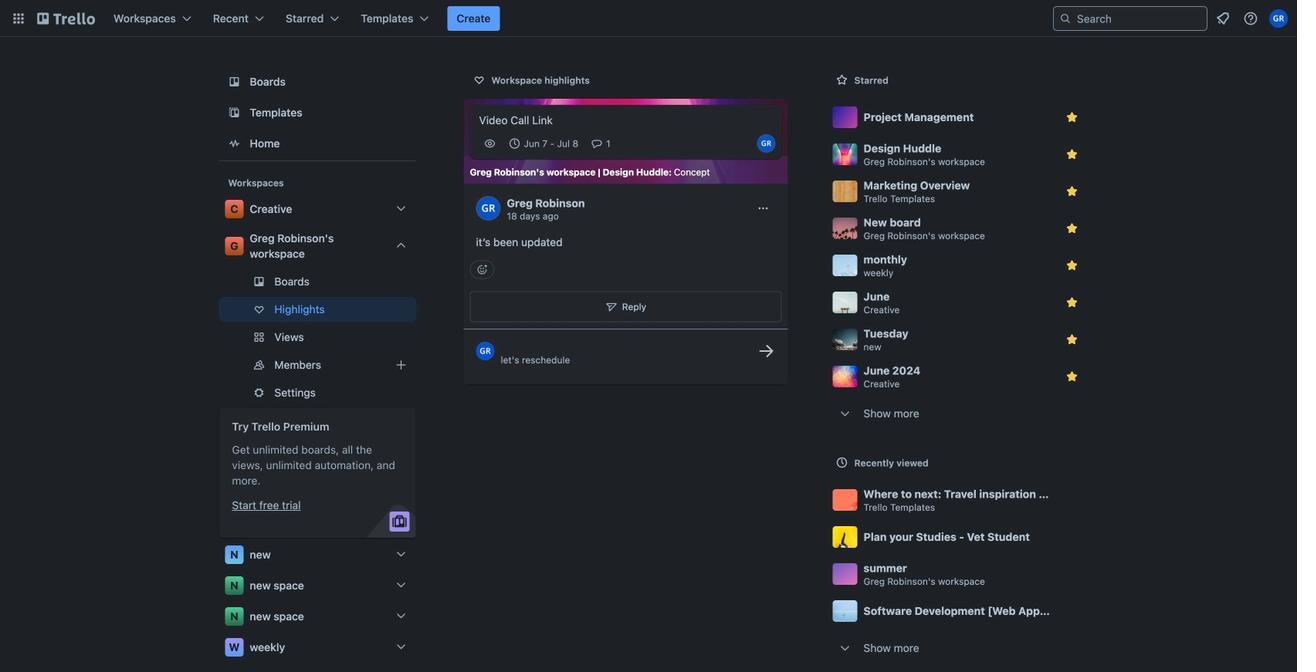 Task type: vqa. For each thing, say whether or not it's contained in the screenshot.
PRIMARY Element
yes



Task type: describe. For each thing, give the bounding box(es) containing it.
greg robinson (gregrobinson96) image
[[1270, 9, 1289, 28]]

add reaction image
[[470, 261, 495, 279]]

forward image
[[414, 328, 432, 347]]

template board image
[[225, 104, 244, 122]]

click to star new board. it will show up at the top of your boards list. image
[[1065, 221, 1080, 236]]

home image
[[225, 134, 244, 153]]

0 notifications image
[[1214, 9, 1233, 28]]

click to star june. it will show up at the top of your boards list. image
[[1065, 295, 1080, 311]]

click to star june 2024. it will show up at the top of your boards list. image
[[1065, 369, 1080, 385]]

click to star marketing overview. it will show up at the top of your boards list. image
[[1065, 184, 1080, 199]]

add image
[[392, 356, 411, 375]]



Task type: locate. For each thing, give the bounding box(es) containing it.
click to star project management. it will show up at the top of your boards list. image
[[1065, 110, 1080, 125]]

Search field
[[1072, 8, 1207, 29]]

primary element
[[0, 0, 1298, 37]]

board image
[[225, 73, 244, 91]]

click to star monthly. it will show up at the top of your boards list. image
[[1065, 258, 1080, 273]]

open information menu image
[[1244, 11, 1259, 26]]

click to star tuesday. it will show up at the top of your boards list. image
[[1065, 332, 1080, 348]]

click to star design huddle. it will show up at the top of your boards list. image
[[1065, 147, 1080, 162]]

search image
[[1060, 12, 1072, 25]]

back to home image
[[37, 6, 95, 31]]



